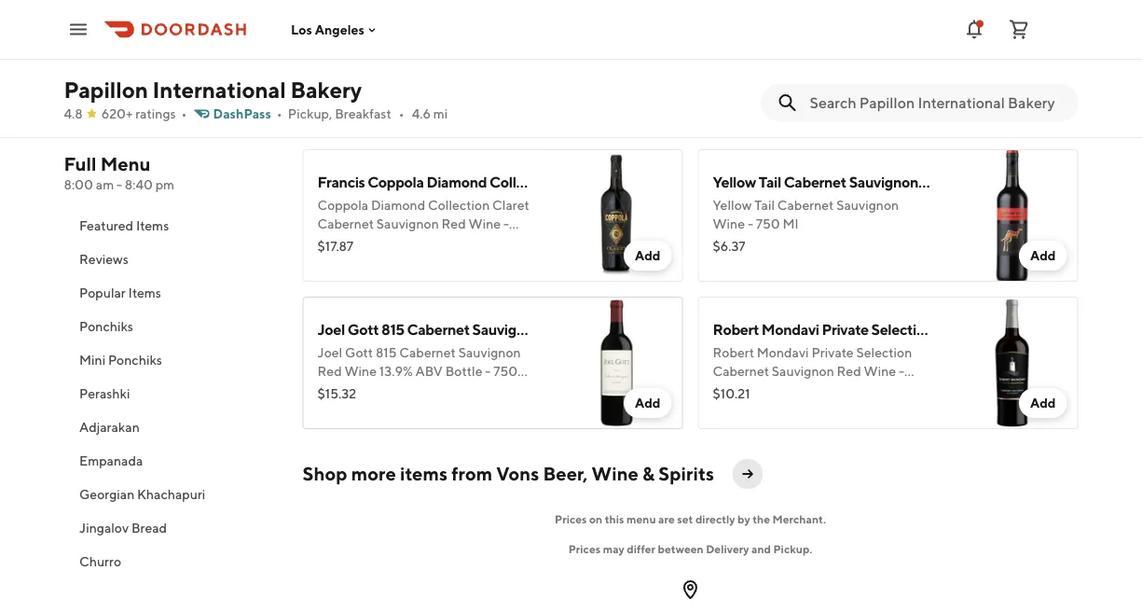 Task type: vqa. For each thing, say whether or not it's contained in the screenshot.
Wine in Menage A Trois California Red Blend Wine Bottle - 750 Ml
yes



Task type: describe. For each thing, give the bounding box(es) containing it.
4.8
[[64, 106, 83, 121]]

0 vertical spatial 815
[[382, 320, 405, 338]]

empanada button
[[64, 444, 280, 478]]

8:40
[[125, 177, 153, 192]]

620+ ratings •
[[101, 106, 187, 121]]

0 vertical spatial tail
[[759, 173, 782, 191]]

popular
[[79, 285, 125, 300]]

12
[[502, 50, 514, 65]]

prices may differ between delivery and pickup.
[[569, 542, 813, 555]]

0 vertical spatial (750
[[996, 26, 1028, 43]]

1 yellow from the top
[[713, 173, 757, 191]]

750 inside yellow tail cabernet sauvignon bottle (750 ml) yellow tail cabernet sauvignon wine - 750 ml $6.37
[[756, 216, 781, 231]]

beer
[[404, 50, 432, 65]]

action image
[[741, 467, 756, 481]]

prices for prices may differ between delivery and pickup.
[[569, 542, 601, 555]]

directly
[[696, 512, 736, 525]]

abv
[[416, 363, 443, 379]]

1 vertical spatial gott
[[345, 345, 373, 360]]

bottle inside yellow tail cabernet sauvignon bottle (750 ml) yellow tail cabernet sauvignon wine - 750 ml $6.37
[[922, 173, 963, 191]]

wine inside joel gott 815 cabernet sauvignon bottle (750 ml) joel gott 815 cabernet sauvignon red wine 13.9% abv bottle - 750 ml
[[345, 363, 377, 379]]

california for a
[[805, 50, 862, 65]]

$15.32
[[318, 386, 356, 401]]

sapporo premium japanese lager bottles (12 oz x 6 ct) sapporo draft beer bottles - 6-12 fl. oz. $12.64
[[318, 26, 673, 106]]

ponchiks button
[[64, 310, 280, 343]]

8:00
[[64, 177, 93, 192]]

x
[[634, 26, 641, 43]]

reviews
[[79, 251, 128, 267]]

menu
[[100, 153, 151, 175]]

this
[[605, 512, 625, 525]]

bottle inside menage a trois california red blend wine bottle - 750 ml
[[748, 69, 785, 84]]

popular items button
[[64, 276, 280, 310]]

$12.64
[[318, 91, 357, 106]]

pickup,
[[288, 106, 332, 121]]

ménage
[[713, 26, 767, 43]]

empanada
[[79, 453, 143, 468]]

los angeles button
[[291, 22, 380, 37]]

0 items, open order cart image
[[1009, 18, 1031, 41]]

- inside the sapporo premium japanese lager bottles (12 oz x 6 ct) sapporo draft beer bottles - 6-12 fl. oz. $12.64
[[480, 50, 485, 65]]

california for à
[[814, 26, 878, 43]]

papillon
[[64, 76, 148, 103]]

los
[[291, 22, 312, 37]]

wine inside robert mondavi private selection cabernet sauvignon red wine - 750 ml
[[865, 363, 897, 379]]

papillon international bakery
[[64, 76, 362, 103]]

add button for yellow tail cabernet sauvignon wine - 750 ml
[[1020, 241, 1068, 271]]

red inside joel gott 815 cabernet sauvignon bottle (750 ml) joel gott 815 cabernet sauvignon red wine 13.9% abv bottle - 750 ml
[[318, 363, 342, 379]]

- inside full menu 8:00 am - 8:40 pm
[[117, 177, 122, 192]]

2 sapporo from the top
[[318, 50, 368, 65]]

4.6
[[412, 106, 431, 121]]

by
[[738, 512, 751, 525]]

coppola diamond collection claret cabernet sauvignon red wine - 750 ml
[[318, 197, 530, 250]]

draft
[[370, 50, 401, 65]]

oz.
[[318, 69, 338, 84]]

0 vertical spatial bottles
[[544, 26, 592, 43]]

open menu image
[[67, 18, 90, 41]]

full
[[64, 153, 97, 175]]

dashpass
[[213, 106, 271, 121]]

japanese
[[439, 26, 501, 43]]

wine inside coppola diamond collection claret cabernet sauvignon red wine - 750 ml
[[469, 216, 501, 231]]

private
[[812, 345, 854, 360]]

$10.21
[[713, 386, 751, 401]]

mi
[[434, 106, 448, 121]]

blend for ménage à trois california red blend bottle (750 ml)
[[910, 26, 949, 43]]

750 inside joel gott 815 cabernet sauvignon bottle (750 ml) joel gott 815 cabernet sauvignon red wine 13.9% abv bottle - 750 ml
[[494, 363, 518, 379]]

ml inside yellow tail cabernet sauvignon bottle (750 ml) yellow tail cabernet sauvignon wine - 750 ml $6.37
[[783, 216, 799, 231]]

mini ponchiks
[[79, 352, 162, 368]]

1 vertical spatial tail
[[755, 197, 775, 213]]

georgian khachapuri
[[79, 487, 205, 502]]

menage
[[713, 50, 762, 65]]

ml) inside joel gott 815 cabernet sauvignon bottle (750 ml) joel gott 815 cabernet sauvignon red wine 13.9% abv bottle - 750 ml
[[623, 320, 644, 338]]

items for popular items
[[128, 285, 161, 300]]

prices on this menu are set directly by the merchant .
[[555, 512, 827, 525]]

a
[[765, 50, 772, 65]]

am
[[96, 177, 114, 192]]

shop more items from vons beer, wine & spirits
[[303, 463, 715, 485]]

cabernet inside robert mondavi private selection cabernet sauvignon red wine - 750 ml
[[713, 363, 770, 379]]

add button for coppola diamond collection claret cabernet sauvignon red wine - 750 ml
[[624, 241, 672, 271]]

(750 inside joel gott 815 cabernet sauvignon bottle (750 ml) joel gott 815 cabernet sauvignon red wine 13.9% abv bottle - 750 ml
[[589, 320, 620, 338]]

fl.
[[517, 50, 532, 65]]

mini ponchiks button
[[64, 343, 280, 377]]

$17.87
[[318, 238, 354, 254]]

2 • from the left
[[277, 106, 282, 121]]

ponchiks inside button
[[108, 352, 162, 368]]

joel gott 815 cabernet sauvignon bottle (750 ml) joel gott 815 cabernet sauvignon red wine 13.9% abv bottle - 750 ml
[[318, 320, 644, 397]]

620+
[[101, 106, 133, 121]]

notification bell image
[[964, 18, 986, 41]]

khachapuri
[[137, 487, 205, 502]]

international
[[153, 76, 286, 103]]

6-
[[488, 50, 502, 65]]

cabernet inside coppola diamond collection claret cabernet sauvignon red wine - 750 ml
[[318, 216, 374, 231]]

2 yellow from the top
[[713, 197, 752, 213]]

joel gott 815 cabernet sauvignon bottle (750 ml) image
[[551, 297, 683, 429]]

- inside joel gott 815 cabernet sauvignon bottle (750 ml) joel gott 815 cabernet sauvignon red wine 13.9% abv bottle - 750 ml
[[485, 363, 491, 379]]

$6.37
[[713, 238, 746, 254]]

à
[[770, 26, 778, 43]]

churro button
[[64, 545, 280, 578]]

and
[[752, 542, 772, 555]]

coppola
[[318, 197, 369, 213]]

Item Search search field
[[810, 92, 1064, 113]]

angeles
[[315, 22, 365, 37]]

premium
[[376, 26, 436, 43]]

red inside coppola diamond collection claret cabernet sauvignon red wine - 750 ml
[[442, 216, 466, 231]]

sapporo premium japanese lager bottles (12 oz x 6 ct) image
[[551, 2, 683, 134]]

diamond
[[371, 197, 426, 213]]

sauvignon inside coppola diamond collection claret cabernet sauvignon red wine - 750 ml
[[377, 216, 439, 231]]

spirits
[[659, 463, 715, 485]]

perashki
[[79, 386, 130, 401]]

featured items button
[[64, 209, 280, 243]]

claret
[[493, 197, 530, 213]]

add for robert mondavi private selection cabernet sauvignon red wine - 750 ml
[[1031, 395, 1057, 411]]

churro
[[79, 554, 121, 569]]



Task type: locate. For each thing, give the bounding box(es) containing it.
0 horizontal spatial •
[[182, 106, 187, 121]]

ponchiks inside button
[[79, 319, 133, 334]]

0 vertical spatial california
[[814, 26, 878, 43]]

gott
[[348, 320, 379, 338], [345, 345, 373, 360]]

0 vertical spatial sapporo
[[318, 26, 373, 43]]

set
[[678, 512, 694, 525]]

mini
[[79, 352, 105, 368]]

3 • from the left
[[399, 106, 405, 121]]

red down private
[[837, 363, 862, 379]]

1 vertical spatial bottles
[[434, 50, 477, 65]]

ponchiks right mini
[[108, 352, 162, 368]]

robert mondavi private selection cabernet sauvignon red wine - 750 ml
[[713, 345, 913, 397]]

1 vertical spatial ml)
[[1000, 173, 1021, 191]]

items inside button
[[128, 285, 161, 300]]

•
[[182, 106, 187, 121], [277, 106, 282, 121], [399, 106, 405, 121]]

featured
[[79, 218, 133, 233]]

1 vertical spatial ponchiks
[[108, 352, 162, 368]]

- inside robert mondavi private selection cabernet sauvignon red wine - 750 ml
[[899, 363, 905, 379]]

0 vertical spatial ml)
[[1030, 26, 1052, 43]]

1 horizontal spatial ml)
[[1000, 173, 1021, 191]]

-
[[480, 50, 485, 65], [788, 69, 794, 84], [117, 177, 122, 192], [504, 216, 509, 231], [748, 216, 754, 231], [485, 363, 491, 379], [899, 363, 905, 379]]

pm
[[156, 177, 175, 192]]

1 vertical spatial california
[[805, 50, 862, 65]]

- inside menage a trois california red blend wine bottle - 750 ml
[[788, 69, 794, 84]]

ml inside joel gott 815 cabernet sauvignon bottle (750 ml) joel gott 815 cabernet sauvignon red wine 13.9% abv bottle - 750 ml
[[318, 382, 333, 397]]

- inside yellow tail cabernet sauvignon bottle (750 ml) yellow tail cabernet sauvignon wine - 750 ml $6.37
[[748, 216, 754, 231]]

13.9%
[[380, 363, 413, 379]]

• right ratings
[[182, 106, 187, 121]]

from
[[452, 463, 493, 485]]

lager
[[504, 26, 541, 43]]

1 vertical spatial sapporo
[[318, 50, 368, 65]]

ml for menage a trois california red blend wine bottle - 750 ml
[[823, 69, 839, 84]]

2 vertical spatial ml)
[[623, 320, 644, 338]]

0 vertical spatial joel
[[318, 320, 345, 338]]

items right popular
[[128, 285, 161, 300]]

items
[[400, 463, 448, 485]]

pickup.
[[774, 542, 813, 555]]

0 vertical spatial gott
[[348, 320, 379, 338]]

• left 4.6
[[399, 106, 405, 121]]

blend down ménage à trois california red blend bottle (750 ml)
[[892, 50, 927, 65]]

0 vertical spatial blend
[[910, 26, 949, 43]]

(12
[[594, 26, 613, 43]]

2 joel from the top
[[318, 345, 343, 360]]

ponchiks
[[79, 319, 133, 334], [108, 352, 162, 368]]

add button for joel gott 815 cabernet sauvignon red wine 13.9% abv bottle - 750 ml
[[624, 388, 672, 418]]

featured items
[[79, 218, 169, 233]]

francis coppola diamond collection black label claret cabernet sauvignon (750 ml) image
[[551, 149, 683, 282]]

bakery
[[291, 76, 362, 103]]

2 horizontal spatial •
[[399, 106, 405, 121]]

750 for menage a trois california red blend wine bottle - 750 ml
[[796, 69, 821, 84]]

red
[[881, 26, 908, 43], [865, 50, 889, 65], [442, 216, 466, 231], [318, 363, 342, 379], [837, 363, 862, 379]]

trois right a
[[774, 50, 802, 65]]

0 vertical spatial prices
[[555, 512, 587, 525]]

ml for robert mondavi private selection cabernet sauvignon red wine - 750 ml
[[740, 382, 756, 397]]

add for joel gott 815 cabernet sauvignon red wine 13.9% abv bottle - 750 ml
[[635, 395, 661, 411]]

• for 620+ ratings •
[[182, 106, 187, 121]]

collection
[[428, 197, 490, 213]]

wine down selection
[[865, 363, 897, 379]]

1 vertical spatial joel
[[318, 345, 343, 360]]

bread
[[131, 520, 167, 536]]

1 vertical spatial (750
[[966, 173, 997, 191]]

red down ménage à trois california red blend bottle (750 ml)
[[865, 50, 889, 65]]

wine inside yellow tail cabernet sauvignon bottle (750 ml) yellow tail cabernet sauvignon wine - 750 ml $6.37
[[713, 216, 746, 231]]

differ
[[627, 542, 656, 555]]

2 vertical spatial (750
[[589, 320, 620, 338]]

california inside menage a trois california red blend wine bottle - 750 ml
[[805, 50, 862, 65]]

los angeles
[[291, 22, 365, 37]]

prices left the may
[[569, 542, 601, 555]]

blend left "notification bell" icon
[[910, 26, 949, 43]]

cabernet
[[784, 173, 847, 191], [778, 197, 835, 213], [318, 216, 374, 231], [407, 320, 470, 338], [400, 345, 456, 360], [713, 363, 770, 379]]

red up $15.32
[[318, 363, 342, 379]]

bottle
[[952, 26, 993, 43], [748, 69, 785, 84], [922, 173, 963, 191], [545, 320, 586, 338], [446, 363, 483, 379]]

ml) inside yellow tail cabernet sauvignon bottle (750 ml) yellow tail cabernet sauvignon wine - 750 ml $6.37
[[1000, 173, 1021, 191]]

georgian khachapuri button
[[64, 478, 280, 511]]

ml)
[[1030, 26, 1052, 43], [1000, 173, 1021, 191], [623, 320, 644, 338]]

bottles left (12
[[544, 26, 592, 43]]

wine left &
[[592, 463, 639, 485]]

0 vertical spatial trois
[[780, 26, 812, 43]]

california up menage a trois california red blend wine bottle - 750 ml
[[814, 26, 878, 43]]

yellow tail cabernet sauvignon bottle (750 ml) image
[[947, 149, 1079, 282]]

1 vertical spatial 815
[[376, 345, 397, 360]]

1 • from the left
[[182, 106, 187, 121]]

bottles down japanese
[[434, 50, 477, 65]]

wine down collection
[[469, 216, 501, 231]]

trois for a
[[774, 50, 802, 65]]

red inside menage a trois california red blend wine bottle - 750 ml
[[865, 50, 889, 65]]

joel
[[318, 320, 345, 338], [318, 345, 343, 360]]

add for yellow tail cabernet sauvignon wine - 750 ml
[[1031, 248, 1057, 263]]

delivery
[[706, 542, 750, 555]]

750 for robert mondavi private selection cabernet sauvignon red wine - 750 ml
[[713, 382, 738, 397]]

prices for prices on this menu are set directly by the merchant .
[[555, 512, 587, 525]]

popular items
[[79, 285, 161, 300]]

wine inside menage a trois california red blend wine bottle - 750 ml
[[713, 69, 746, 84]]

adjarakan
[[79, 419, 139, 435]]

• for pickup, breakfast • 4.6 mi
[[399, 106, 405, 121]]

add for coppola diamond collection claret cabernet sauvignon red wine - 750 ml
[[635, 248, 661, 263]]

selection
[[857, 345, 913, 360]]

between
[[658, 542, 704, 555]]

menage a trois california red blend wine bottle - 750 ml
[[713, 50, 927, 84]]

adjarakan button
[[64, 411, 280, 444]]

robert mondavi private selection cabernet sauvignon bottle (750 ml) image
[[947, 297, 1079, 429]]

ratings
[[135, 106, 176, 121]]

trois for à
[[780, 26, 812, 43]]

vons
[[497, 463, 540, 485]]

red up item search "search box"
[[881, 26, 908, 43]]

815
[[382, 320, 405, 338], [376, 345, 397, 360]]

ml for coppola diamond collection claret cabernet sauvignon red wine - 750 ml
[[345, 235, 360, 250]]

wine up $15.32
[[345, 363, 377, 379]]

wine up $6.37
[[713, 216, 746, 231]]

pickup, breakfast • 4.6 mi
[[288, 106, 448, 121]]

trois inside menage a trois california red blend wine bottle - 750 ml
[[774, 50, 802, 65]]

wine
[[713, 69, 746, 84], [469, 216, 501, 231], [713, 216, 746, 231], [345, 363, 377, 379], [865, 363, 897, 379], [592, 463, 639, 485]]

750 inside robert mondavi private selection cabernet sauvignon red wine - 750 ml
[[713, 382, 738, 397]]

(750 inside yellow tail cabernet sauvignon bottle (750 ml) yellow tail cabernet sauvignon wine - 750 ml $6.37
[[966, 173, 997, 191]]

1 vertical spatial yellow
[[713, 197, 752, 213]]

6
[[644, 26, 652, 43]]

0 horizontal spatial bottles
[[434, 50, 477, 65]]

breakfast
[[335, 106, 392, 121]]

ponchiks down popular
[[79, 319, 133, 334]]

items up reviews button
[[136, 218, 169, 233]]

robert
[[713, 345, 755, 360]]

1 vertical spatial prices
[[569, 542, 601, 555]]

sapporo up oz.
[[318, 50, 368, 65]]

red inside robert mondavi private selection cabernet sauvignon red wine - 750 ml
[[837, 363, 862, 379]]

750 for coppola diamond collection claret cabernet sauvignon red wine - 750 ml
[[318, 235, 342, 250]]

merchant
[[773, 512, 824, 525]]

more
[[351, 463, 396, 485]]

red down collection
[[442, 216, 466, 231]]

are
[[659, 512, 675, 525]]

jingalov bread button
[[64, 511, 280, 545]]

1 vertical spatial items
[[128, 285, 161, 300]]

items
[[136, 218, 169, 233], [128, 285, 161, 300]]

the
[[753, 512, 771, 525]]

full menu 8:00 am - 8:40 pm
[[64, 153, 175, 192]]

- inside coppola diamond collection claret cabernet sauvignon red wine - 750 ml
[[504, 216, 509, 231]]

items for featured items
[[136, 218, 169, 233]]

.
[[824, 512, 827, 525]]

on
[[590, 512, 603, 525]]

0 vertical spatial items
[[136, 218, 169, 233]]

blend inside menage a trois california red blend wine bottle - 750 ml
[[892, 50, 927, 65]]

menu
[[627, 512, 657, 525]]

1 vertical spatial trois
[[774, 50, 802, 65]]

0 vertical spatial yellow
[[713, 173, 757, 191]]

1 sapporo from the top
[[318, 26, 373, 43]]

mondavi
[[757, 345, 810, 360]]

prices left on
[[555, 512, 587, 525]]

yellow
[[713, 173, 757, 191], [713, 197, 752, 213]]

california
[[814, 26, 878, 43], [805, 50, 862, 65]]

750 inside coppola diamond collection claret cabernet sauvignon red wine - 750 ml
[[318, 235, 342, 250]]

• left pickup,
[[277, 106, 282, 121]]

sauvignon inside robert mondavi private selection cabernet sauvignon red wine - 750 ml
[[772, 363, 835, 379]]

add button for robert mondavi private selection cabernet sauvignon red wine - 750 ml
[[1020, 388, 1068, 418]]

reviews button
[[64, 243, 280, 276]]

may
[[603, 542, 625, 555]]

1 horizontal spatial •
[[277, 106, 282, 121]]

blend for menage a trois california red blend wine bottle - 750 ml
[[892, 50, 927, 65]]

beer,
[[543, 463, 588, 485]]

1 joel from the top
[[318, 320, 345, 338]]

1 vertical spatial blend
[[892, 50, 927, 65]]

ménage à trois california red blend bottle (750 ml)
[[713, 26, 1052, 43]]

ml inside menage a trois california red blend wine bottle - 750 ml
[[823, 69, 839, 84]]

trois right à
[[780, 26, 812, 43]]

0 horizontal spatial ml)
[[623, 320, 644, 338]]

dashpass •
[[213, 106, 282, 121]]

ml inside robert mondavi private selection cabernet sauvignon red wine - 750 ml
[[740, 382, 756, 397]]

750
[[796, 69, 821, 84], [756, 216, 781, 231], [318, 235, 342, 250], [494, 363, 518, 379], [713, 382, 738, 397]]

items inside button
[[136, 218, 169, 233]]

ml inside coppola diamond collection claret cabernet sauvignon red wine - 750 ml
[[345, 235, 360, 250]]

california down ménage à trois california red blend bottle (750 ml)
[[805, 50, 862, 65]]

1 horizontal spatial bottles
[[544, 26, 592, 43]]

0 vertical spatial ponchiks
[[79, 319, 133, 334]]

blend
[[910, 26, 949, 43], [892, 50, 927, 65]]

750 inside menage a trois california red blend wine bottle - 750 ml
[[796, 69, 821, 84]]

wine down menage
[[713, 69, 746, 84]]

2 horizontal spatial ml)
[[1030, 26, 1052, 43]]

sapporo right los
[[318, 26, 373, 43]]

ménage à trois california red blend bottle (750 ml) image
[[947, 2, 1079, 134]]



